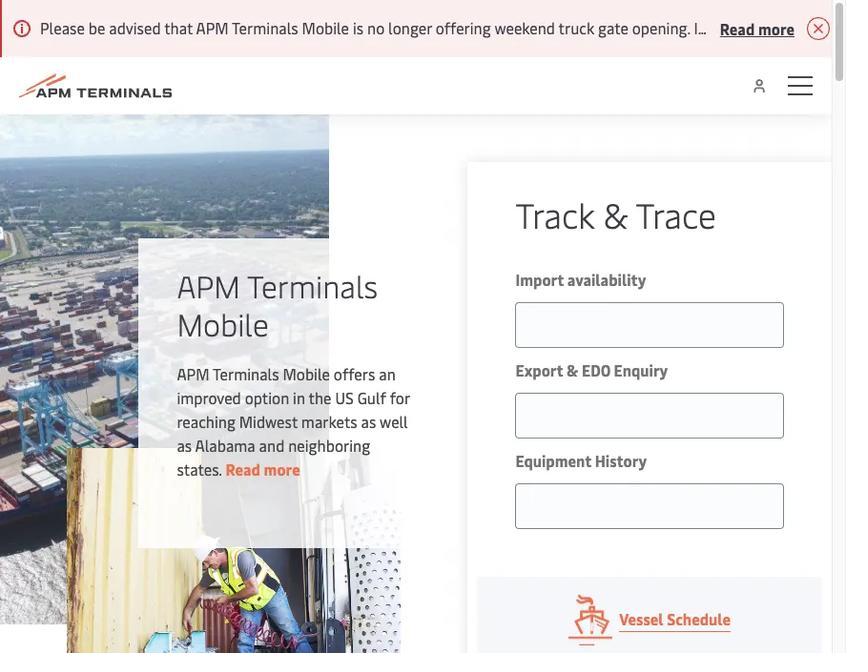 Task type: vqa. For each thing, say whether or not it's contained in the screenshot.
May
no



Task type: locate. For each thing, give the bounding box(es) containing it.
if
[[694, 17, 704, 38]]

enquiry
[[614, 360, 668, 381]]

read more
[[720, 18, 795, 39], [226, 459, 300, 480]]

apm terminals mobile offers an improved option in the us gulf for reaching midwest markets as well as alabama and neighboring states.
[[177, 364, 410, 480]]

& for trace
[[604, 191, 628, 238]]

0 vertical spatial terminals
[[232, 17, 298, 38]]

2 vertical spatial mobile
[[283, 364, 330, 385]]

terminals inside apm terminals mobile offers an improved option in the us gulf for reaching midwest markets as well as alabama and neighboring states.
[[213, 364, 279, 385]]

0 vertical spatial read
[[720, 18, 755, 39]]

& left edo
[[567, 360, 579, 381]]

1 vertical spatial &
[[567, 360, 579, 381]]

and
[[259, 435, 285, 456]]

0 horizontal spatial more
[[264, 459, 300, 480]]

in
[[762, 17, 774, 38], [293, 387, 305, 408]]

2 vertical spatial apm
[[177, 364, 209, 385]]

as
[[361, 411, 376, 432], [177, 435, 192, 456]]

more inside button
[[759, 18, 795, 39]]

w
[[845, 17, 847, 38]]

read more down and at the bottom
[[226, 459, 300, 480]]

option
[[245, 387, 289, 408]]

0 horizontal spatial &
[[567, 360, 579, 381]]

read more for read more button
[[720, 18, 795, 39]]

1 vertical spatial apm
[[177, 265, 240, 306]]

equipment
[[516, 450, 592, 471]]

1 vertical spatial mobile
[[177, 303, 269, 345]]

1 vertical spatial read
[[226, 459, 261, 480]]

equipment history
[[516, 450, 647, 471]]

read inside read more button
[[720, 18, 755, 39]]

mobile up improved
[[177, 303, 269, 345]]

more for read more button
[[759, 18, 795, 39]]

is
[[353, 17, 364, 38]]

vessel
[[620, 609, 664, 630]]

more right are
[[759, 18, 795, 39]]

0 vertical spatial read more
[[720, 18, 795, 39]]

export & edo enquiry
[[516, 360, 668, 381]]

&
[[604, 191, 628, 238], [567, 360, 579, 381]]

apm inside apm terminals mobile
[[177, 265, 240, 306]]

us
[[335, 387, 354, 408]]

close alert image
[[807, 17, 830, 40]]

neighboring
[[288, 435, 370, 456]]

0 vertical spatial more
[[759, 18, 795, 39]]

are
[[737, 17, 758, 38]]

1 vertical spatial terminals
[[247, 265, 378, 306]]

mobile left is
[[302, 17, 349, 38]]

import
[[516, 269, 564, 290]]

offering
[[436, 17, 491, 38]]

an
[[379, 364, 396, 385]]

xin da yang zhou  docked at apm terminals mobile image
[[0, 115, 330, 625]]

& for edo
[[567, 360, 579, 381]]

read
[[720, 18, 755, 39], [226, 459, 261, 480]]

mobile for apm terminals mobile offers an improved option in the us gulf for reaching midwest markets as well as alabama and neighboring states.
[[283, 364, 330, 385]]

0 horizontal spatial read
[[226, 459, 261, 480]]

apm inside apm terminals mobile offers an improved option in the us gulf for reaching midwest markets as well as alabama and neighboring states.
[[177, 364, 209, 385]]

offers
[[334, 364, 375, 385]]

0 horizontal spatial read more
[[226, 459, 300, 480]]

0 vertical spatial in
[[762, 17, 774, 38]]

vessel schedule
[[620, 609, 731, 630]]

1 vertical spatial read more
[[226, 459, 300, 480]]

& left trace
[[604, 191, 628, 238]]

you
[[708, 17, 733, 38]]

import availability
[[516, 269, 647, 290]]

need
[[778, 17, 812, 38]]

1 horizontal spatial more
[[759, 18, 795, 39]]

states.
[[177, 459, 222, 480]]

track
[[516, 191, 595, 238]]

of
[[815, 17, 830, 38]]

2 vertical spatial terminals
[[213, 364, 279, 385]]

0 horizontal spatial in
[[293, 387, 305, 408]]

apm for apm terminals mobile offers an improved option in the us gulf for reaching midwest markets as well as alabama and neighboring states.
[[177, 364, 209, 385]]

1 vertical spatial more
[[264, 459, 300, 480]]

read right if
[[720, 18, 755, 39]]

0 vertical spatial &
[[604, 191, 628, 238]]

1 horizontal spatial read
[[720, 18, 755, 39]]

mobile
[[302, 17, 349, 38], [177, 303, 269, 345], [283, 364, 330, 385]]

1 vertical spatial in
[[293, 387, 305, 408]]

terminals inside apm terminals mobile
[[247, 265, 378, 306]]

please be advised that apm terminals mobile is no longer offering weekend truck gate opening. if you are in need of a w
[[40, 17, 847, 38]]

terminals
[[232, 17, 298, 38], [247, 265, 378, 306], [213, 364, 279, 385]]

as up states.
[[177, 435, 192, 456]]

in left the
[[293, 387, 305, 408]]

in right are
[[762, 17, 774, 38]]

export
[[516, 360, 563, 381]]

0 vertical spatial apm
[[196, 17, 229, 38]]

the
[[309, 387, 332, 408]]

1 vertical spatial as
[[177, 435, 192, 456]]

truck
[[559, 17, 595, 38]]

mobile up the
[[283, 364, 330, 385]]

read for read more button
[[720, 18, 755, 39]]

1 horizontal spatial read more
[[720, 18, 795, 39]]

1 horizontal spatial in
[[762, 17, 774, 38]]

read more right if
[[720, 18, 795, 39]]

more
[[759, 18, 795, 39], [264, 459, 300, 480]]

alabama
[[195, 435, 255, 456]]

mobile secondary image
[[67, 449, 401, 654]]

gate
[[598, 17, 629, 38]]

as down gulf
[[361, 411, 376, 432]]

apm
[[196, 17, 229, 38], [177, 265, 240, 306], [177, 364, 209, 385]]

more down and at the bottom
[[264, 459, 300, 480]]

mobile inside apm terminals mobile offers an improved option in the us gulf for reaching midwest markets as well as alabama and neighboring states.
[[283, 364, 330, 385]]

1 horizontal spatial &
[[604, 191, 628, 238]]

reaching
[[177, 411, 236, 432]]

read down alabama at the left
[[226, 459, 261, 480]]

opening.
[[633, 17, 691, 38]]

1 horizontal spatial as
[[361, 411, 376, 432]]

history
[[595, 450, 647, 471]]

mobile inside apm terminals mobile
[[177, 303, 269, 345]]



Task type: describe. For each thing, give the bounding box(es) containing it.
mobile for apm terminals mobile
[[177, 303, 269, 345]]

track & trace
[[516, 191, 717, 238]]

trace
[[636, 191, 717, 238]]

more for the read more link
[[264, 459, 300, 480]]

read for the read more link
[[226, 459, 261, 480]]

markets
[[301, 411, 358, 432]]

read more button
[[720, 16, 795, 40]]

that
[[164, 17, 193, 38]]

a
[[834, 17, 842, 38]]

0 vertical spatial as
[[361, 411, 376, 432]]

advised
[[109, 17, 161, 38]]

apm terminals mobile
[[177, 265, 378, 345]]

read more link
[[226, 459, 300, 480]]

vessel schedule link
[[478, 577, 823, 654]]

gulf
[[358, 387, 386, 408]]

read more for the read more link
[[226, 459, 300, 480]]

please
[[40, 17, 85, 38]]

schedule
[[667, 609, 731, 630]]

improved
[[177, 387, 241, 408]]

terminals for apm terminals mobile
[[247, 265, 378, 306]]

longer
[[389, 17, 432, 38]]

0 vertical spatial mobile
[[302, 17, 349, 38]]

midwest
[[239, 411, 298, 432]]

well
[[380, 411, 408, 432]]

availability
[[568, 269, 647, 290]]

for
[[390, 387, 410, 408]]

weekend
[[495, 17, 555, 38]]

edo
[[582, 360, 611, 381]]

apm for apm terminals mobile
[[177, 265, 240, 306]]

no
[[367, 17, 385, 38]]

0 horizontal spatial as
[[177, 435, 192, 456]]

be
[[89, 17, 105, 38]]

in inside apm terminals mobile offers an improved option in the us gulf for reaching midwest markets as well as alabama and neighboring states.
[[293, 387, 305, 408]]

terminals for apm terminals mobile offers an improved option in the us gulf for reaching midwest markets as well as alabama and neighboring states.
[[213, 364, 279, 385]]



